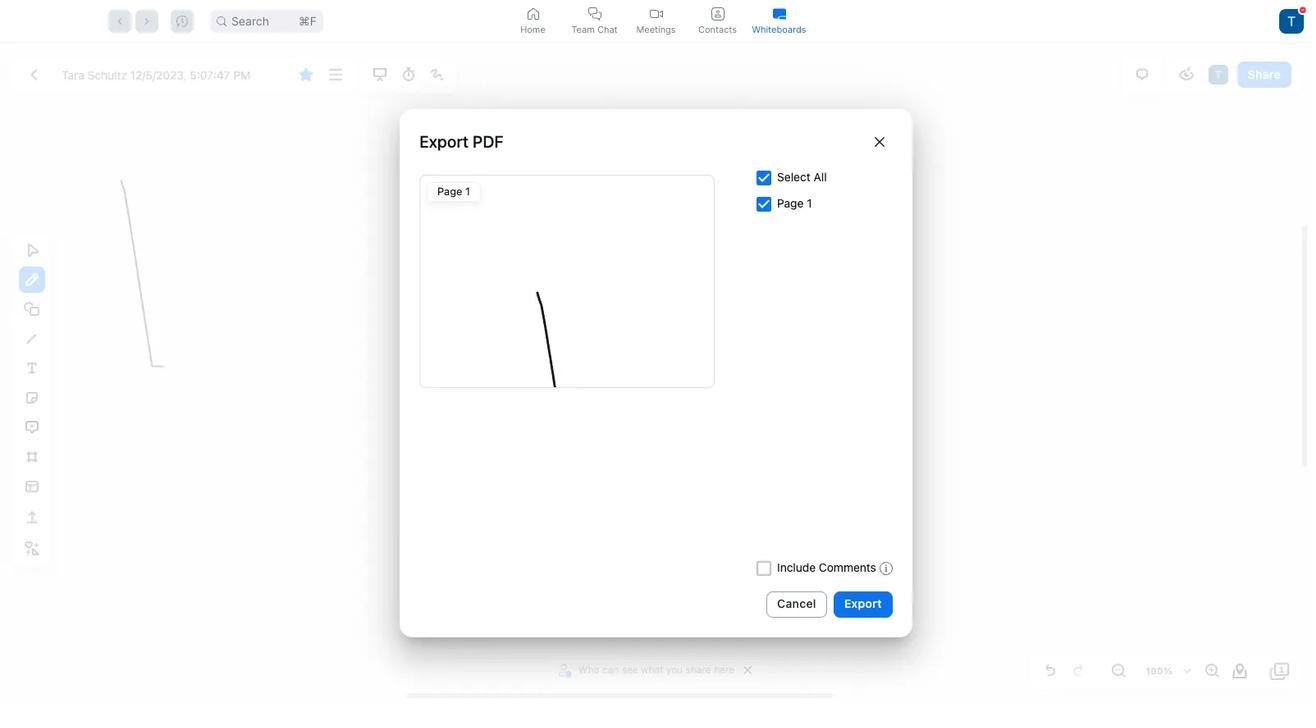 Task type: locate. For each thing, give the bounding box(es) containing it.
do not disturb image
[[1300, 6, 1307, 13], [1300, 6, 1307, 13]]

team chat image
[[588, 7, 601, 20], [588, 7, 601, 20]]

video on image
[[650, 7, 663, 20]]

team
[[572, 23, 595, 35]]

video on image
[[650, 7, 663, 20]]

home small image
[[527, 7, 540, 20]]

meetings
[[637, 23, 676, 35]]

tab list containing home
[[503, 0, 810, 42]]

tab list
[[503, 0, 810, 42]]

magnifier image
[[217, 16, 227, 26], [217, 16, 227, 26]]

profile contact image
[[711, 7, 725, 20]]

⌘f
[[299, 14, 317, 28]]



Task type: vqa. For each thing, say whether or not it's contained in the screenshot.
calendar
no



Task type: describe. For each thing, give the bounding box(es) containing it.
team chat button
[[564, 0, 626, 42]]

meetings button
[[626, 0, 687, 42]]

team chat
[[572, 23, 618, 35]]

profile contact image
[[711, 7, 725, 20]]

whiteboards button
[[749, 0, 810, 42]]

contacts
[[699, 23, 737, 35]]

whiteboard small image
[[773, 7, 786, 20]]

home button
[[503, 0, 564, 42]]

avatar image
[[1280, 9, 1305, 33]]

whiteboard small image
[[773, 7, 786, 20]]

whiteboards
[[753, 23, 807, 35]]

chat
[[598, 23, 618, 35]]

contacts button
[[687, 0, 749, 42]]

search
[[231, 14, 269, 28]]

home
[[521, 23, 546, 35]]

home small image
[[527, 7, 540, 20]]



